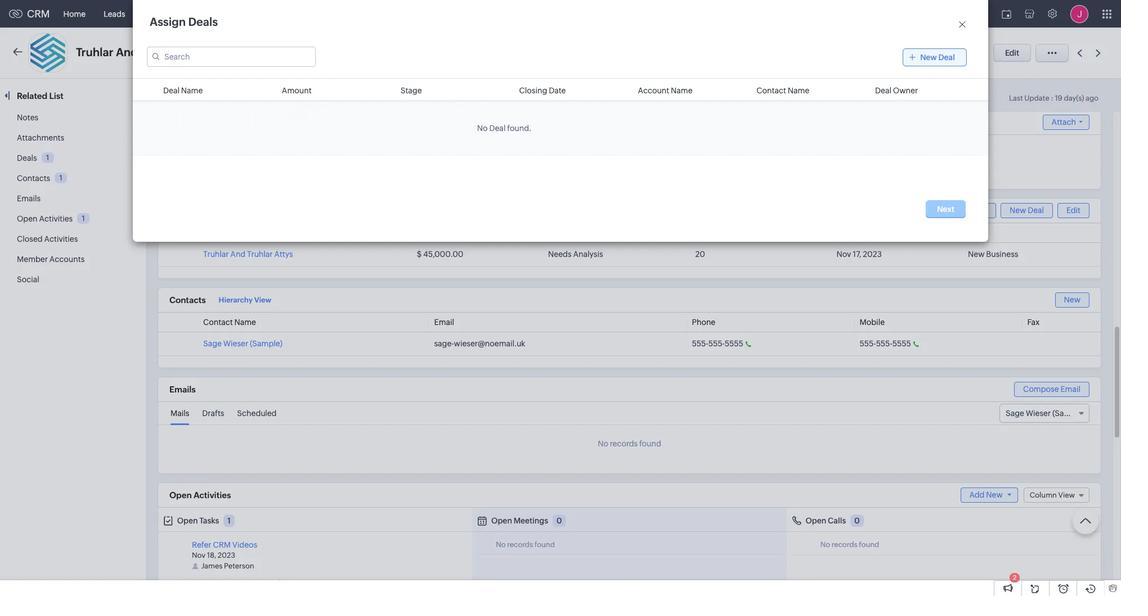 Task type: describe. For each thing, give the bounding box(es) containing it.
new deal link
[[1001, 203, 1054, 218]]

compose
[[1024, 385, 1059, 394]]

home
[[63, 9, 86, 18]]

0 vertical spatial contacts
[[143, 9, 177, 18]]

attach link
[[1043, 115, 1090, 130]]

new link
[[1056, 293, 1090, 308]]

new inside button
[[921, 53, 937, 62]]

assign deals
[[150, 15, 218, 28]]

assign for assign deals
[[150, 15, 186, 28]]

needs
[[548, 250, 572, 259]]

2 555-555-5555 from the left
[[860, 340, 912, 349]]

deal inside button
[[939, 53, 956, 62]]

1 for contacts
[[59, 174, 62, 182]]

overview
[[171, 90, 208, 100]]

refer
[[192, 541, 211, 550]]

leads link
[[95, 0, 134, 27]]

0 horizontal spatial attachments
[[17, 133, 64, 142]]

status
[[192, 579, 215, 588]]

account
[[638, 86, 670, 95]]

open down emails link at the top of the page
[[17, 215, 37, 224]]

attach
[[1052, 118, 1077, 127]]

open tasks
[[177, 517, 219, 526]]

1 vertical spatial deals
[[17, 154, 37, 163]]

social link
[[17, 275, 39, 284]]

assign link
[[954, 203, 997, 218]]

fax
[[1028, 318, 1040, 327]]

closed
[[17, 235, 43, 244]]

closed activities link
[[17, 235, 78, 244]]

45,000.00
[[423, 250, 464, 259]]

$ 45,000.00
[[417, 250, 464, 259]]

new deal button
[[903, 48, 967, 66]]

1 horizontal spatial found
[[640, 440, 662, 449]]

0 vertical spatial deals
[[188, 15, 218, 28]]

1 vertical spatial (sample)
[[250, 340, 283, 349]]

2 5555 from the left
[[893, 340, 912, 349]]

social
[[17, 275, 39, 284]]

wieser
[[223, 340, 248, 349]]

0 vertical spatial contacts link
[[134, 0, 186, 27]]

0 for meetings
[[557, 517, 562, 526]]

timeline link
[[233, 90, 266, 100]]

1 horizontal spatial no records found
[[598, 440, 662, 449]]

open calls
[[806, 517, 846, 526]]

member accounts link
[[17, 255, 85, 264]]

and for (sample)
[[116, 46, 138, 59]]

20
[[696, 250, 705, 259]]

4 555- from the left
[[877, 340, 893, 349]]

0 horizontal spatial contacts link
[[17, 174, 50, 183]]

emails link
[[17, 194, 41, 203]]

no deal found.
[[477, 124, 532, 133]]

1 horizontal spatial nov
[[837, 250, 852, 259]]

hierarchy view
[[219, 296, 271, 305]]

open meetings
[[492, 517, 548, 526]]

1 right "tasks" at the bottom left
[[227, 517, 231, 526]]

edit inside button
[[1006, 48, 1020, 57]]

peterson
[[224, 563, 254, 571]]

sage wieser (sample)
[[203, 340, 283, 349]]

profile image
[[1071, 5, 1089, 23]]

compose email
[[1024, 385, 1081, 394]]

day(s)
[[1064, 94, 1085, 102]]

deals link
[[17, 154, 37, 163]]

next record image
[[1096, 49, 1104, 57]]

1 vertical spatial contacts
[[17, 174, 50, 183]]

http://truhlarandtruhlartech.com/ link
[[236, 48, 368, 58]]

and for attys
[[230, 250, 246, 259]]

attachments link
[[17, 133, 64, 142]]

0 vertical spatial :
[[1051, 94, 1054, 102]]

edit button
[[994, 44, 1032, 62]]

last update : 19 day(s) ago
[[1010, 94, 1099, 102]]

truhlar left attys
[[247, 250, 273, 259]]

1 horizontal spatial email
[[1061, 385, 1081, 394]]

edit link
[[1058, 203, 1090, 218]]

0 vertical spatial open activities
[[17, 215, 73, 224]]

1 555- from the left
[[692, 340, 709, 349]]

related
[[17, 91, 47, 101]]

0 vertical spatial contact
[[757, 86, 787, 95]]

add
[[970, 491, 985, 500]]

profile element
[[1064, 0, 1096, 27]]

found.
[[507, 124, 532, 133]]

new deal for new deal button
[[921, 53, 956, 62]]

$
[[417, 250, 422, 259]]

leads
[[104, 9, 125, 18]]

nov inside refer crm videos nov 18, 2023
[[192, 552, 206, 560]]

0 horizontal spatial emails
[[17, 194, 41, 203]]

3 555- from the left
[[860, 340, 877, 349]]

2
[[1013, 575, 1017, 582]]

crm link
[[9, 8, 50, 20]]

in
[[269, 579, 276, 588]]

nov 17, 2023
[[837, 250, 882, 259]]

18,
[[207, 552, 216, 560]]

james
[[201, 563, 223, 571]]

analysis
[[573, 250, 603, 259]]

needs analysis
[[548, 250, 603, 259]]

records for open calls
[[832, 541, 858, 550]]

list
[[49, 91, 63, 101]]

truhlar and truhlar attys
[[203, 250, 293, 259]]

sage-
[[434, 340, 454, 349]]

james peterson
[[201, 563, 254, 571]]

1 horizontal spatial edit
[[1067, 206, 1081, 215]]

meetings
[[514, 517, 548, 526]]

found for open meetings
[[535, 541, 555, 550]]

no records found for open calls
[[821, 541, 880, 550]]

deal name
[[163, 86, 203, 95]]

refer crm videos link
[[192, 541, 257, 550]]

add new
[[970, 491, 1003, 500]]

ago
[[1086, 94, 1099, 102]]

hierarchy
[[219, 296, 253, 305]]

calls
[[828, 517, 846, 526]]

home link
[[54, 0, 95, 27]]

assign for assign
[[963, 206, 988, 215]]

progress
[[278, 579, 309, 588]]

activities for closed activities link
[[44, 235, 78, 244]]



Task type: locate. For each thing, give the bounding box(es) containing it.
crm
[[27, 8, 50, 20], [213, 541, 231, 550]]

activities up closed activities link
[[39, 215, 73, 224]]

fax link
[[1028, 318, 1040, 327]]

truhlar and truhlar attys link
[[203, 250, 293, 259]]

1 vertical spatial activities
[[44, 235, 78, 244]]

deal
[[939, 53, 956, 62], [163, 86, 180, 95], [876, 86, 892, 95], [490, 124, 506, 133], [1028, 206, 1045, 215]]

deals down attachments link
[[17, 154, 37, 163]]

truhlar
[[76, 46, 113, 59], [140, 46, 178, 59], [203, 250, 229, 259], [247, 250, 273, 259]]

1 vertical spatial email
[[1061, 385, 1081, 394]]

amount
[[282, 86, 312, 95]]

attachments down overview 'link' at the left
[[169, 118, 222, 127]]

contacts link
[[134, 0, 186, 27], [17, 174, 50, 183]]

contact name for the bottom contact name link
[[203, 318, 256, 327]]

contacts link right leads
[[134, 0, 186, 27]]

0 horizontal spatial 0
[[557, 517, 562, 526]]

0 for calls
[[855, 517, 860, 526]]

member
[[17, 255, 48, 264]]

notes link
[[17, 113, 38, 122]]

sage
[[203, 340, 222, 349]]

0 horizontal spatial found
[[535, 541, 555, 550]]

1 horizontal spatial accounts
[[195, 9, 230, 18]]

activities up "tasks" at the bottom left
[[194, 491, 231, 501]]

email link
[[434, 318, 454, 327]]

0 vertical spatial nov
[[837, 250, 852, 259]]

1 vertical spatial contact name
[[203, 318, 256, 327]]

sage-wieser@noemail.uk
[[434, 340, 525, 349]]

no records found
[[598, 440, 662, 449], [496, 541, 555, 550], [821, 541, 880, 550]]

2 0 from the left
[[855, 517, 860, 526]]

0 vertical spatial email
[[434, 318, 454, 327]]

activities for open activities link
[[39, 215, 73, 224]]

new
[[921, 53, 937, 62], [1010, 206, 1027, 215], [969, 250, 985, 259], [1065, 296, 1081, 305], [987, 491, 1003, 500]]

1 vertical spatial attachments
[[17, 133, 64, 142]]

0 horizontal spatial :
[[264, 579, 266, 588]]

refer crm videos nov 18, 2023
[[192, 541, 257, 560]]

1 for deals
[[46, 154, 49, 162]]

1 right open activities link
[[82, 214, 85, 223]]

emails
[[17, 194, 41, 203], [169, 385, 196, 395]]

email right compose
[[1061, 385, 1081, 394]]

1 vertical spatial contact name link
[[203, 318, 256, 327]]

0
[[557, 517, 562, 526], [855, 517, 860, 526]]

1 vertical spatial edit
[[1067, 206, 1081, 215]]

1 horizontal spatial and
[[230, 250, 246, 259]]

2 vertical spatial activities
[[194, 491, 231, 501]]

1 horizontal spatial contact name
[[757, 86, 810, 95]]

1 horizontal spatial new deal
[[1010, 206, 1045, 215]]

mobile link
[[860, 318, 885, 327]]

and down leads
[[116, 46, 138, 59]]

open left meetings
[[492, 517, 512, 526]]

nov down refer
[[192, 552, 206, 560]]

contact
[[757, 86, 787, 95], [203, 318, 233, 327]]

0 vertical spatial assign
[[150, 15, 186, 28]]

1 555-555-5555 from the left
[[692, 340, 744, 349]]

contact name
[[757, 86, 810, 95], [203, 318, 256, 327]]

1 horizontal spatial (sample)
[[250, 340, 283, 349]]

2 horizontal spatial found
[[859, 541, 880, 550]]

scheduled
[[237, 409, 277, 418]]

phone
[[692, 318, 716, 327]]

name
[[181, 86, 203, 95], [671, 86, 693, 95], [788, 86, 810, 95], [234, 318, 256, 327]]

update
[[1025, 94, 1050, 102]]

17,
[[853, 250, 862, 259]]

emails up open activities link
[[17, 194, 41, 203]]

1 horizontal spatial 5555
[[893, 340, 912, 349]]

contacts
[[143, 9, 177, 18], [17, 174, 50, 183], [169, 296, 206, 305]]

1 horizontal spatial emails
[[169, 385, 196, 395]]

0 vertical spatial new deal
[[921, 53, 956, 62]]

assign
[[150, 15, 186, 28], [963, 206, 988, 215]]

0 vertical spatial contact name link
[[757, 86, 810, 95]]

1 horizontal spatial 555-555-5555
[[860, 340, 912, 349]]

0 vertical spatial and
[[116, 46, 138, 59]]

1 vertical spatial :
[[264, 579, 266, 588]]

2023 down refer crm videos link
[[218, 552, 235, 560]]

open up open tasks
[[169, 491, 192, 501]]

2 horizontal spatial no records found
[[821, 541, 880, 550]]

555-555-5555 down mobile
[[860, 340, 912, 349]]

notes
[[17, 113, 38, 122]]

0 horizontal spatial 2023
[[218, 552, 235, 560]]

1 vertical spatial crm
[[213, 541, 231, 550]]

view
[[254, 296, 271, 305]]

1 vertical spatial 2023
[[218, 552, 235, 560]]

deals up truhlar and truhlar (sample) - http://truhlarandtruhlartech.com/
[[188, 15, 218, 28]]

no
[[477, 124, 488, 133], [593, 158, 604, 167], [598, 440, 609, 449], [496, 541, 506, 550], [821, 541, 831, 550]]

(sample) right wieser at the left bottom of the page
[[250, 340, 283, 349]]

0 horizontal spatial and
[[116, 46, 138, 59]]

1 horizontal spatial crm
[[213, 541, 231, 550]]

open activities link
[[17, 215, 73, 224]]

assign up new business
[[963, 206, 988, 215]]

crm up 18,
[[213, 541, 231, 550]]

2023 inside refer crm videos nov 18, 2023
[[218, 552, 235, 560]]

activities up 'member accounts' link
[[44, 235, 78, 244]]

found
[[640, 440, 662, 449], [535, 541, 555, 550], [859, 541, 880, 550]]

0 horizontal spatial no records found
[[496, 541, 555, 550]]

1 right the deals "link"
[[46, 154, 49, 162]]

deal name link
[[163, 86, 203, 95]]

account name link
[[638, 86, 693, 95]]

date
[[549, 86, 566, 95]]

emails up mails
[[169, 385, 196, 395]]

previous record image
[[1078, 49, 1083, 57]]

truhlar down assign deals
[[140, 46, 178, 59]]

mobile
[[860, 318, 885, 327]]

found for open calls
[[859, 541, 880, 550]]

phone link
[[692, 318, 716, 327]]

0 horizontal spatial 555-555-5555
[[692, 340, 744, 349]]

0 vertical spatial attachments
[[169, 118, 222, 127]]

0 horizontal spatial records
[[508, 541, 533, 550]]

2 horizontal spatial records
[[832, 541, 858, 550]]

2 vertical spatial contacts
[[169, 296, 206, 305]]

activities
[[39, 215, 73, 224], [44, 235, 78, 244], [194, 491, 231, 501]]

1 horizontal spatial contact name link
[[757, 86, 810, 95]]

accounts link
[[186, 0, 239, 27]]

0 vertical spatial activities
[[39, 215, 73, 224]]

555-555-5555 down phone link
[[692, 340, 744, 349]]

1 horizontal spatial records
[[610, 440, 638, 449]]

closing
[[519, 86, 547, 95]]

last
[[1010, 94, 1024, 102]]

0 vertical spatial accounts
[[195, 9, 230, 18]]

1 vertical spatial accounts
[[49, 255, 85, 264]]

email up sage-
[[434, 318, 454, 327]]

attachments down notes
[[17, 133, 64, 142]]

2023 right '17,' on the top of the page
[[863, 250, 882, 259]]

stage
[[401, 86, 422, 95]]

stage link
[[401, 86, 422, 95]]

crm left home
[[27, 8, 50, 20]]

0 horizontal spatial assign
[[150, 15, 186, 28]]

0 horizontal spatial contact name
[[203, 318, 256, 327]]

1 horizontal spatial contact
[[757, 86, 787, 95]]

open activities up closed activities link
[[17, 215, 73, 224]]

related list
[[17, 91, 65, 101]]

: left "in"
[[264, 579, 266, 588]]

19
[[1055, 94, 1063, 102]]

assign right leads
[[150, 15, 186, 28]]

edit right new deal link on the top of the page
[[1067, 206, 1081, 215]]

open
[[17, 215, 37, 224], [169, 491, 192, 501], [177, 517, 198, 526], [492, 517, 512, 526], [806, 517, 827, 526]]

no attachment
[[593, 158, 649, 167]]

1 vertical spatial emails
[[169, 385, 196, 395]]

contacts left hierarchy at the left of the page
[[169, 296, 206, 305]]

1 5555 from the left
[[725, 340, 744, 349]]

records
[[610, 440, 638, 449], [508, 541, 533, 550], [832, 541, 858, 550]]

member accounts
[[17, 255, 85, 264]]

0 horizontal spatial 5555
[[725, 340, 744, 349]]

1 vertical spatial new deal
[[1010, 206, 1045, 215]]

: in progress
[[264, 579, 309, 588]]

edit up last
[[1006, 48, 1020, 57]]

1 horizontal spatial 0
[[855, 517, 860, 526]]

crm inside refer crm videos nov 18, 2023
[[213, 541, 231, 550]]

no records found for open meetings
[[496, 541, 555, 550]]

: left 19
[[1051, 94, 1054, 102]]

0 vertical spatial (sample)
[[180, 46, 229, 59]]

1 0 from the left
[[557, 517, 562, 526]]

truhlar down the "leads" link
[[76, 46, 113, 59]]

open activities up open tasks
[[169, 491, 231, 501]]

truhlar and truhlar (sample) - http://truhlarandtruhlartech.com/
[[76, 46, 368, 59]]

contacts up emails link at the top of the page
[[17, 174, 50, 183]]

1 vertical spatial nov
[[192, 552, 206, 560]]

0 horizontal spatial email
[[434, 318, 454, 327]]

0 vertical spatial emails
[[17, 194, 41, 203]]

1 horizontal spatial attachments
[[169, 118, 222, 127]]

deal owner
[[876, 86, 918, 95]]

1 vertical spatial open activities
[[169, 491, 231, 501]]

1 horizontal spatial contacts link
[[134, 0, 186, 27]]

0 horizontal spatial accounts
[[49, 255, 85, 264]]

and left attys
[[230, 250, 246, 259]]

0 horizontal spatial contact
[[203, 318, 233, 327]]

http://truhlarandtruhlartech.com/
[[236, 48, 368, 58]]

contacts right the "leads" link
[[143, 9, 177, 18]]

videos
[[232, 541, 257, 550]]

1 vertical spatial contact
[[203, 318, 233, 327]]

555-555-5555
[[692, 340, 744, 349], [860, 340, 912, 349]]

0 right meetings
[[557, 517, 562, 526]]

contact name for top contact name link
[[757, 86, 810, 95]]

1 horizontal spatial assign
[[963, 206, 988, 215]]

records for open meetings
[[508, 541, 533, 550]]

1 horizontal spatial deals
[[188, 15, 218, 28]]

0 horizontal spatial open activities
[[17, 215, 73, 224]]

tasks
[[200, 517, 219, 526]]

1 vertical spatial assign
[[963, 206, 988, 215]]

:
[[1051, 94, 1054, 102], [264, 579, 266, 588]]

new deal inside button
[[921, 53, 956, 62]]

555-
[[692, 340, 709, 349], [709, 340, 725, 349], [860, 340, 877, 349], [877, 340, 893, 349]]

sage wieser (sample) link
[[203, 340, 283, 349]]

nov left '17,' on the top of the page
[[837, 250, 852, 259]]

1 up open activities link
[[59, 174, 62, 182]]

truhlar up hierarchy at the left of the page
[[203, 250, 229, 259]]

accounts
[[195, 9, 230, 18], [49, 255, 85, 264]]

Search text field
[[147, 47, 316, 67]]

0 right calls
[[855, 517, 860, 526]]

closing date
[[519, 86, 566, 95]]

0 vertical spatial edit
[[1006, 48, 1020, 57]]

contacts link up emails link at the top of the page
[[17, 174, 50, 183]]

1 for open activities
[[82, 214, 85, 223]]

0 vertical spatial crm
[[27, 8, 50, 20]]

2023
[[863, 250, 882, 259], [218, 552, 235, 560]]

open left "tasks" at the bottom left
[[177, 517, 198, 526]]

1 horizontal spatial :
[[1051, 94, 1054, 102]]

1 vertical spatial contacts link
[[17, 174, 50, 183]]

2 555- from the left
[[709, 340, 725, 349]]

0 horizontal spatial nov
[[192, 552, 206, 560]]

0 vertical spatial contact name
[[757, 86, 810, 95]]

accounts up truhlar and truhlar (sample) - http://truhlarandtruhlartech.com/
[[195, 9, 230, 18]]

0 vertical spatial 2023
[[863, 250, 882, 259]]

new deal
[[921, 53, 956, 62], [1010, 206, 1045, 215]]

1 horizontal spatial open activities
[[169, 491, 231, 501]]

0 horizontal spatial crm
[[27, 8, 50, 20]]

0 horizontal spatial edit
[[1006, 48, 1020, 57]]

mails
[[171, 409, 189, 418]]

0 horizontal spatial new deal
[[921, 53, 956, 62]]

(sample) left -
[[180, 46, 229, 59]]

owner
[[894, 86, 918, 95]]

timeline
[[233, 90, 266, 100]]

0 horizontal spatial contact name link
[[203, 318, 256, 327]]

new deal for new deal link on the top of the page
[[1010, 206, 1045, 215]]

and
[[116, 46, 138, 59], [230, 250, 246, 259]]

deal owner link
[[876, 86, 918, 95]]

1 vertical spatial and
[[230, 250, 246, 259]]

amount link
[[282, 86, 312, 95]]

business
[[987, 250, 1019, 259]]

-
[[231, 48, 234, 58]]

closing date link
[[519, 86, 566, 95]]

0 horizontal spatial deals
[[17, 154, 37, 163]]

closed activities
[[17, 235, 78, 244]]

accounts down closed activities link
[[49, 255, 85, 264]]

1 horizontal spatial 2023
[[863, 250, 882, 259]]

0 horizontal spatial (sample)
[[180, 46, 229, 59]]

open left calls
[[806, 517, 827, 526]]



Task type: vqa. For each thing, say whether or not it's contained in the screenshot.
the right 'Contact Name' LINK
yes



